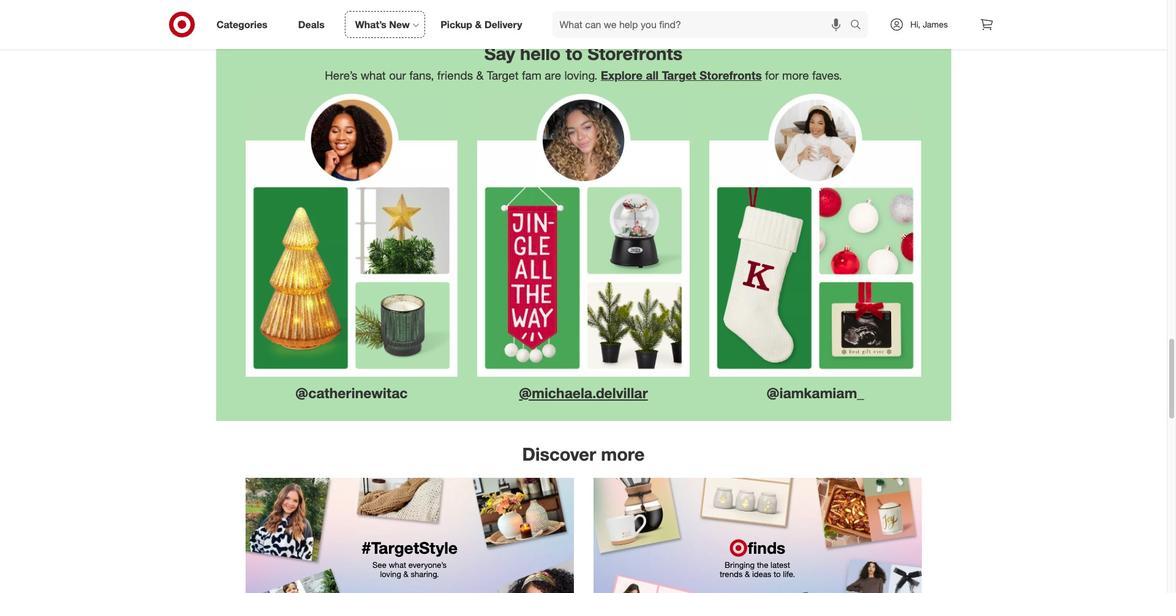 Task type: vqa. For each thing, say whether or not it's contained in the screenshot.
"NEW IN HOME" image
no



Task type: locate. For each thing, give the bounding box(es) containing it.
◎ finds bringing the latest trends & ideas to life.
[[720, 538, 796, 579]]

1 target from the left
[[487, 68, 519, 82]]

life.
[[784, 569, 796, 579]]

@iamkamiam_
[[767, 384, 865, 401]]

1 horizontal spatial what
[[389, 560, 406, 570]]

everyone's
[[409, 560, 447, 570]]

all
[[646, 68, 659, 82]]

christmas
[[735, 4, 774, 14]]

0 vertical spatial storefronts
[[588, 42, 683, 64]]

our
[[389, 68, 406, 82]]

squishmallows
[[367, 4, 425, 14]]

0 horizontal spatial to
[[566, 42, 583, 64]]

hi,
[[911, 19, 921, 29]]

ipad
[[638, 4, 655, 14]]

to
[[566, 42, 583, 64], [774, 569, 781, 579]]

more
[[783, 68, 810, 82], [602, 443, 645, 466]]

christmas pajamas link
[[709, 0, 834, 15]]

loving.
[[565, 68, 598, 82]]

0 horizontal spatial more
[[602, 443, 645, 466]]

target right all at the right top of page
[[662, 68, 697, 82]]

hello
[[520, 42, 561, 64]]

&
[[475, 18, 482, 30], [477, 68, 484, 82], [404, 569, 409, 579], [745, 569, 750, 579]]

to left life.
[[774, 569, 781, 579]]

what inside #targetstyle see what everyone's loving & sharing.
[[389, 560, 406, 570]]

0 vertical spatial what
[[361, 68, 386, 82]]

categories link
[[206, 11, 283, 38]]

what
[[361, 68, 386, 82], [389, 560, 406, 570]]

0 vertical spatial more
[[783, 68, 810, 82]]

1 vertical spatial to
[[774, 569, 781, 579]]

& right friends
[[477, 68, 484, 82]]

0 horizontal spatial what
[[361, 68, 386, 82]]

storefronts
[[588, 42, 683, 64], [700, 68, 762, 82]]

@iamkamiam_ link
[[700, 84, 932, 402]]

0 vertical spatial to
[[566, 42, 583, 64]]

say
[[485, 42, 516, 64]]

1 horizontal spatial target
[[662, 68, 697, 82]]

more inside say hello to storefronts here's what our fans, friends & target fam are loving. explore all target storefronts for more faves.
[[783, 68, 810, 82]]

search
[[845, 19, 875, 32]]

1 vertical spatial storefronts
[[700, 68, 762, 82]]

hi, james
[[911, 19, 949, 29]]

friends
[[437, 68, 473, 82]]

storefronts up explore
[[588, 42, 683, 64]]

delivery
[[485, 18, 523, 30]]

1 horizontal spatial to
[[774, 569, 781, 579]]

@michaela.delvillar
[[519, 384, 648, 401]]

& inside #targetstyle see what everyone's loving & sharing.
[[404, 569, 409, 579]]

& right loving
[[404, 569, 409, 579]]

fam
[[522, 68, 542, 82]]

what right see
[[389, 560, 406, 570]]

for
[[766, 68, 779, 82]]

0 horizontal spatial target
[[487, 68, 519, 82]]

1 horizontal spatial storefronts
[[700, 68, 762, 82]]

1 vertical spatial more
[[602, 443, 645, 466]]

categories
[[217, 18, 268, 30]]

deals
[[298, 18, 325, 30]]

& left ideas on the bottom of the page
[[745, 569, 750, 579]]

#targetstyle
[[362, 538, 458, 558]]

storefronts left for
[[700, 68, 762, 82]]

what left our
[[361, 68, 386, 82]]

see
[[373, 560, 387, 570]]

ideas
[[753, 569, 772, 579]]

explore all target storefronts link
[[601, 68, 762, 82]]

to inside say hello to storefronts here's what our fans, friends & target fam are loving. explore all target storefronts for more faves.
[[566, 42, 583, 64]]

fans,
[[410, 68, 434, 82]]

1 vertical spatial what
[[389, 560, 406, 570]]

to up loving.
[[566, 42, 583, 64]]

1 horizontal spatial more
[[783, 68, 810, 82]]

target
[[487, 68, 519, 82], [662, 68, 697, 82]]

target down say
[[487, 68, 519, 82]]

say hello to storefronts here's what our fans, friends & target fam are loving. explore all target storefronts for more faves.
[[325, 42, 843, 82]]



Task type: describe. For each thing, give the bounding box(es) containing it.
finds
[[748, 538, 786, 558]]

pickup & delivery
[[441, 18, 523, 30]]

to inside the ◎ finds bringing the latest trends & ideas to life.
[[774, 569, 781, 579]]

the
[[757, 560, 769, 570]]

are
[[545, 68, 562, 82]]

what inside say hello to storefronts here's what our fans, friends & target fam are loving. explore all target storefronts for more faves.
[[361, 68, 386, 82]]

discover
[[523, 443, 597, 466]]

& inside say hello to storefronts here's what our fans, friends & target fam are loving. explore all target storefronts for more faves.
[[477, 68, 484, 82]]

trends
[[720, 569, 743, 579]]

latest
[[771, 560, 791, 570]]

bringing
[[725, 560, 755, 570]]

new
[[389, 18, 410, 30]]

here's
[[325, 68, 358, 82]]

@michaela.delvillar link
[[468, 84, 700, 402]]

& right pickup on the top of page
[[475, 18, 482, 30]]

& inside the ◎ finds bringing the latest trends & ideas to life.
[[745, 569, 750, 579]]

pickup & delivery link
[[430, 11, 538, 38]]

squishmallows link
[[333, 0, 459, 15]]

@catherinewitac
[[296, 384, 408, 401]]

deals link
[[288, 11, 340, 38]]

christmas pajamas
[[735, 4, 809, 14]]

pajamas
[[776, 4, 809, 14]]

2 target from the left
[[662, 68, 697, 82]]

@catherinewitac link
[[236, 84, 468, 402]]

0 horizontal spatial storefronts
[[588, 42, 683, 64]]

james
[[923, 19, 949, 29]]

sharing.
[[411, 569, 439, 579]]

faves.
[[813, 68, 843, 82]]

what's
[[355, 18, 387, 30]]

pickup
[[441, 18, 473, 30]]

search button
[[845, 11, 875, 40]]

what's new link
[[345, 11, 425, 38]]

What can we help you find? suggestions appear below search field
[[553, 11, 854, 38]]

loving
[[380, 569, 401, 579]]

ipad link
[[584, 0, 709, 15]]

◎
[[730, 538, 748, 558]]

#targetstyle see what everyone's loving & sharing.
[[362, 538, 458, 579]]

explore
[[601, 68, 643, 82]]

what's new
[[355, 18, 410, 30]]

discover more
[[523, 443, 645, 466]]



